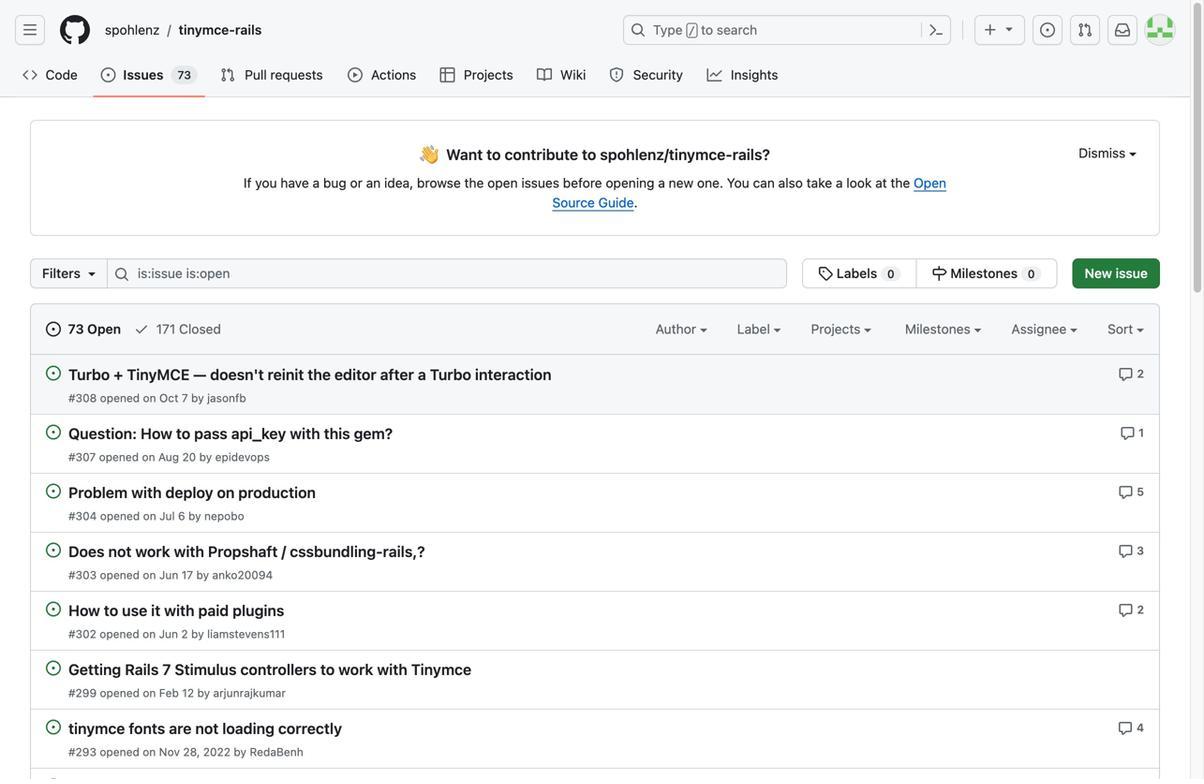 Task type: locate. For each thing, give the bounding box(es) containing it.
opened down use
[[100, 628, 139, 641]]

cssbundling-
[[290, 543, 383, 561]]

1 vertical spatial 2
[[1137, 603, 1144, 617]]

0 right labels
[[887, 268, 895, 281]]

0 horizontal spatial open
[[87, 321, 121, 337]]

6 open issue element from the top
[[46, 661, 61, 676]]

0 horizontal spatial /
[[167, 22, 171, 37]]

open issue element for how
[[46, 602, 61, 617]]

open issue element left problem
[[46, 484, 61, 499]]

2
[[1137, 367, 1144, 380], [1137, 603, 1144, 617], [181, 628, 188, 641]]

open left check icon
[[87, 321, 121, 337]]

comment image left 3
[[1118, 544, 1133, 559]]

projects down tag "icon"
[[811, 321, 864, 337]]

projects right table 'icon'
[[464, 67, 513, 82]]

1 vertical spatial 2 link
[[1119, 602, 1144, 618]]

73 for 73 open
[[68, 321, 84, 337]]

+
[[114, 366, 123, 384]]

wiki link
[[530, 61, 594, 89]]

milestones right the milestone icon
[[951, 266, 1018, 281]]

7 inside turbo + tinymce — doesn't reinit the editor after a turbo interaction #308             opened on oct 7 by jasonfb
[[182, 392, 188, 405]]

1 open issue image from the top
[[46, 366, 61, 381]]

7
[[182, 392, 188, 405], [162, 661, 171, 679]]

open issue image left question:
[[46, 425, 61, 440]]

milestones inside popup button
[[905, 321, 974, 337]]

tinymce
[[411, 661, 471, 679]]

with left the this
[[290, 425, 320, 443]]

open issue image left does
[[46, 543, 61, 558]]

on inside tinymce fonts are not loading correctly #293             opened on nov 28, 2022 by redabenh
[[143, 746, 156, 759]]

by right '6'
[[188, 510, 201, 523]]

triangle down image left the search image at the left top
[[84, 266, 99, 281]]

1 open issue image from the top
[[46, 425, 61, 440]]

comment image for problem with deploy on production
[[1118, 485, 1133, 500]]

opened inside problem with deploy on production #304             opened on jul 6 by nepobo
[[100, 510, 140, 523]]

comment image left 1
[[1120, 426, 1135, 441]]

0 up assignee at right top
[[1028, 268, 1035, 281]]

graph image
[[707, 67, 722, 82]]

dismiss
[[1079, 145, 1129, 161]]

anko20094 link
[[212, 569, 273, 582]]

a left new
[[658, 175, 665, 191]]

0 vertical spatial open
[[914, 175, 946, 191]]

jun down how to use it with paid plugins link
[[159, 628, 178, 641]]

.
[[634, 195, 638, 210]]

how up #302
[[68, 602, 100, 620]]

open right at
[[914, 175, 946, 191]]

opened
[[100, 392, 140, 405], [99, 451, 139, 464], [100, 510, 140, 523], [100, 569, 140, 582], [100, 628, 139, 641], [100, 687, 140, 700], [100, 746, 139, 759]]

projects
[[464, 67, 513, 82], [811, 321, 864, 337]]

spohlenz/tinymce-
[[600, 146, 732, 164]]

comment image
[[1120, 426, 1135, 441], [1118, 485, 1133, 500], [1118, 721, 1133, 736]]

0 vertical spatial 2 link
[[1119, 365, 1144, 382]]

opened down problem
[[100, 510, 140, 523]]

2 horizontal spatial /
[[688, 24, 695, 37]]

list
[[97, 15, 612, 45]]

7 right oct
[[182, 392, 188, 405]]

2 comment image from the top
[[1118, 544, 1133, 559]]

comment image inside "5" link
[[1118, 485, 1133, 500]]

to right the controllers
[[320, 661, 335, 679]]

comment image for turbo + tinymce — doesn't reinit the editor after a turbo interaction
[[1119, 367, 1134, 382]]

3 open issue element from the top
[[46, 484, 61, 499]]

0 horizontal spatial 7
[[162, 661, 171, 679]]

0 vertical spatial work
[[135, 543, 170, 561]]

1 jun from the top
[[159, 569, 178, 582]]

arjunrajkumar link
[[213, 687, 286, 700]]

not
[[108, 543, 132, 561], [195, 720, 219, 738]]

/ right type
[[688, 24, 695, 37]]

stimulus
[[175, 661, 237, 679]]

on up it
[[143, 569, 156, 582]]

by right 20
[[199, 451, 212, 464]]

by right 12
[[197, 687, 210, 700]]

assignee
[[1012, 321, 1070, 337]]

anko20094
[[212, 569, 273, 582]]

open issue image for how to use it with paid plugins
[[46, 602, 61, 617]]

0 horizontal spatial the
[[308, 366, 331, 384]]

open issue element for turbo
[[46, 365, 61, 381]]

with inside getting rails 7 stimulus controllers to work with tinymce #299             opened on feb 12 by arjunrajkumar
[[377, 661, 407, 679]]

1 horizontal spatial open
[[914, 175, 946, 191]]

0 vertical spatial comment image
[[1120, 426, 1135, 441]]

0 inside 'labels 0'
[[887, 268, 895, 281]]

bug
[[323, 175, 347, 191]]

with inside does not work with propshaft / cssbundling-rails,? #303             opened on jun 17 by anko20094
[[174, 543, 204, 561]]

4
[[1137, 722, 1144, 735]]

check image
[[134, 322, 149, 337]]

by
[[191, 392, 204, 405], [199, 451, 212, 464], [188, 510, 201, 523], [196, 569, 209, 582], [191, 628, 204, 641], [197, 687, 210, 700], [234, 746, 247, 759]]

1 horizontal spatial 7
[[182, 392, 188, 405]]

2 vertical spatial comment image
[[1119, 603, 1134, 618]]

milestones inside issue element
[[951, 266, 1018, 281]]

1 horizontal spatial how
[[141, 425, 172, 443]]

open issue image left use
[[46, 602, 61, 617]]

problem with deploy on production link
[[68, 484, 316, 502]]

73 right issues
[[178, 68, 191, 82]]

7 up feb
[[162, 661, 171, 679]]

comment image inside '3' link
[[1118, 544, 1133, 559]]

tinymce-rails link
[[171, 15, 269, 45]]

0 vertical spatial milestones
[[951, 266, 1018, 281]]

opened inside does not work with propshaft / cssbundling-rails,? #303             opened on jun 17 by anko20094
[[100, 569, 140, 582]]

open issue element for question:
[[46, 424, 61, 440]]

by right 2022
[[234, 746, 247, 759]]

work up correctly
[[338, 661, 373, 679]]

2 0 from the left
[[1028, 268, 1035, 281]]

on left oct
[[143, 392, 156, 405]]

#299
[[68, 687, 97, 700]]

open issue image left tinymce at the left bottom of page
[[46, 720, 61, 735]]

with up 'jul'
[[131, 484, 162, 502]]

👋
[[420, 143, 439, 168]]

2 down sort popup button
[[1137, 367, 1144, 380]]

with up 17
[[174, 543, 204, 561]]

milestones
[[951, 266, 1018, 281], [905, 321, 974, 337]]

a right after
[[418, 366, 426, 384]]

1 horizontal spatial the
[[464, 175, 484, 191]]

None search field
[[30, 259, 1058, 289]]

1 vertical spatial milestones
[[905, 321, 974, 337]]

comment image left 5
[[1118, 485, 1133, 500]]

open issue image
[[46, 366, 61, 381], [46, 484, 61, 499], [46, 720, 61, 735]]

issue opened image
[[1040, 22, 1055, 37], [46, 322, 61, 337]]

2 horizontal spatial the
[[891, 175, 910, 191]]

2 open issue element from the top
[[46, 424, 61, 440]]

on left aug
[[142, 451, 155, 464]]

play image
[[347, 67, 362, 82]]

the
[[464, 175, 484, 191], [891, 175, 910, 191], [308, 366, 331, 384]]

open issue element down 73 open link
[[46, 365, 61, 381]]

1 horizontal spatial projects
[[811, 321, 864, 337]]

on left 'nov'
[[143, 746, 156, 759]]

issue opened image
[[101, 67, 116, 82]]

73 down filters popup button at the left top of the page
[[68, 321, 84, 337]]

open issue element for tinymce
[[46, 720, 61, 735]]

2 link for how to use it with paid plugins
[[1119, 602, 1144, 618]]

1 horizontal spatial turbo
[[430, 366, 471, 384]]

not up 2022
[[195, 720, 219, 738]]

the right at
[[891, 175, 910, 191]]

triangle down image inside filters popup button
[[84, 266, 99, 281]]

0 horizontal spatial turbo
[[68, 366, 110, 384]]

2 link for turbo + tinymce — doesn't reinit the editor after a turbo interaction
[[1119, 365, 1144, 382]]

by right 17
[[196, 569, 209, 582]]

1 vertical spatial comment image
[[1118, 485, 1133, 500]]

0 vertical spatial how
[[141, 425, 172, 443]]

0 horizontal spatial not
[[108, 543, 132, 561]]

0 vertical spatial 2
[[1137, 367, 1144, 380]]

issue opened image left 73 open
[[46, 322, 61, 337]]

5 open issue element from the top
[[46, 602, 61, 617]]

1 vertical spatial issue opened image
[[46, 322, 61, 337]]

api_key
[[231, 425, 286, 443]]

0 vertical spatial jun
[[159, 569, 178, 582]]

open
[[487, 175, 518, 191]]

open issue element left does
[[46, 543, 61, 558]]

book image
[[537, 67, 552, 82]]

with inside the question: how to pass api_key with this gem? #307             opened on aug 20 by epidevops
[[290, 425, 320, 443]]

tag image
[[818, 266, 833, 281]]

git pull request image
[[1078, 22, 1093, 37]]

by inside does not work with propshaft / cssbundling-rails,? #303             opened on jun 17 by anko20094
[[196, 569, 209, 582]]

labels 0
[[833, 266, 895, 281]]

the right reinit
[[308, 366, 331, 384]]

1 vertical spatial projects
[[811, 321, 864, 337]]

2 link
[[1119, 365, 1144, 382], [1119, 602, 1144, 618]]

issues
[[521, 175, 559, 191]]

how to use it with paid plugins link
[[68, 602, 284, 620]]

1 horizontal spatial not
[[195, 720, 219, 738]]

not right does
[[108, 543, 132, 561]]

a inside turbo + tinymce — doesn't reinit the editor after a turbo interaction #308             opened on oct 7 by jasonfb
[[418, 366, 426, 384]]

/ right spohlenz
[[167, 22, 171, 37]]

on inside turbo + tinymce — doesn't reinit the editor after a turbo interaction #308             opened on oct 7 by jasonfb
[[143, 392, 156, 405]]

comment image for question: how to pass api_key with this gem?
[[1120, 426, 1135, 441]]

open inside 73 open link
[[87, 321, 121, 337]]

1 horizontal spatial /
[[281, 543, 286, 561]]

6
[[178, 510, 185, 523]]

2 vertical spatial 2
[[181, 628, 188, 641]]

comment image down '3' link
[[1119, 603, 1134, 618]]

opened right the #303
[[100, 569, 140, 582]]

to inside the question: how to pass api_key with this gem? #307             opened on aug 20 by epidevops
[[176, 425, 190, 443]]

by down —
[[191, 392, 204, 405]]

2 link down '3' link
[[1119, 602, 1144, 618]]

how to use it with paid plugins #302             opened on jun 2 by liamstevens111
[[68, 602, 285, 641]]

controllers
[[240, 661, 317, 679]]

/ inside does not work with propshaft / cssbundling-rails,? #303             opened on jun 17 by anko20094
[[281, 543, 286, 561]]

1 horizontal spatial issue opened image
[[1040, 22, 1055, 37]]

open issue image
[[46, 425, 61, 440], [46, 543, 61, 558], [46, 602, 61, 617], [46, 661, 61, 676]]

open issue image for does not work with propshaft / cssbundling-rails,?
[[46, 543, 61, 558]]

assignee button
[[1012, 320, 1078, 339]]

0 horizontal spatial 0
[[887, 268, 895, 281]]

1 vertical spatial jun
[[159, 628, 178, 641]]

triangle down image right plus image
[[1002, 21, 1017, 36]]

milestone image
[[932, 266, 947, 281]]

on down it
[[143, 628, 156, 641]]

7 inside getting rails 7 stimulus controllers to work with tinymce #299             opened on feb 12 by arjunrajkumar
[[162, 661, 171, 679]]

/ inside spohlenz / tinymce-rails
[[167, 22, 171, 37]]

1 vertical spatial not
[[195, 720, 219, 738]]

7 open issue element from the top
[[46, 720, 61, 735]]

open issue image left problem
[[46, 484, 61, 499]]

turbo up #308
[[68, 366, 110, 384]]

requests
[[270, 67, 323, 82]]

on inside how to use it with paid plugins #302             opened on jun 2 by liamstevens111
[[143, 628, 156, 641]]

milestones down the milestone icon
[[905, 321, 974, 337]]

list containing spohlenz / tinymce-rails
[[97, 15, 612, 45]]

0 vertical spatial 73
[[178, 68, 191, 82]]

author
[[656, 321, 700, 337]]

nov
[[159, 746, 180, 759]]

open issue element
[[46, 365, 61, 381], [46, 424, 61, 440], [46, 484, 61, 499], [46, 543, 61, 558], [46, 602, 61, 617], [46, 661, 61, 676], [46, 720, 61, 735]]

1 open issue element from the top
[[46, 365, 61, 381]]

on
[[143, 392, 156, 405], [142, 451, 155, 464], [217, 484, 235, 502], [143, 510, 156, 523], [143, 569, 156, 582], [143, 628, 156, 641], [143, 687, 156, 700], [143, 746, 156, 759]]

1 vertical spatial triangle down image
[[84, 266, 99, 281]]

on up nepobo link
[[217, 484, 235, 502]]

0 horizontal spatial triangle down image
[[84, 266, 99, 281]]

1 vertical spatial 7
[[162, 661, 171, 679]]

#308
[[68, 392, 97, 405]]

/ right "propshaft"
[[281, 543, 286, 561]]

4 open issue image from the top
[[46, 661, 61, 676]]

0 vertical spatial open issue image
[[46, 366, 61, 381]]

by inside how to use it with paid plugins #302             opened on jun 2 by liamstevens111
[[191, 628, 204, 641]]

open issue image for problem with deploy on production
[[46, 484, 61, 499]]

a
[[313, 175, 320, 191], [658, 175, 665, 191], [836, 175, 843, 191], [418, 366, 426, 384]]

0 vertical spatial projects
[[464, 67, 513, 82]]

if you have a bug or an idea, browse the open issues before opening a new one.     you can also take a look at the
[[244, 175, 914, 191]]

by inside turbo + tinymce — doesn't reinit the editor after a turbo interaction #308             opened on oct 7 by jasonfb
[[191, 392, 204, 405]]

with inside how to use it with paid plugins #302             opened on jun 2 by liamstevens111
[[164, 602, 195, 620]]

issue
[[1116, 266, 1148, 281]]

171
[[156, 321, 175, 337]]

open issue element left tinymce at the left bottom of page
[[46, 720, 61, 735]]

to left use
[[104, 602, 118, 620]]

3 comment image from the top
[[1119, 603, 1134, 618]]

1 vertical spatial how
[[68, 602, 100, 620]]

opened down rails
[[100, 687, 140, 700]]

comment image inside '4' link
[[1118, 721, 1133, 736]]

reinit
[[268, 366, 304, 384]]

open issue element left use
[[46, 602, 61, 617]]

pull requests
[[245, 67, 323, 82]]

issue opened image left git pull request image
[[1040, 22, 1055, 37]]

nepobo
[[204, 510, 244, 523]]

jun left 17
[[159, 569, 178, 582]]

by down paid
[[191, 628, 204, 641]]

take
[[807, 175, 832, 191]]

to inside getting rails 7 stimulus controllers to work with tinymce #299             opened on feb 12 by arjunrajkumar
[[320, 661, 335, 679]]

triangle down image
[[1002, 21, 1017, 36], [84, 266, 99, 281]]

1 horizontal spatial 73
[[178, 68, 191, 82]]

0 vertical spatial 7
[[182, 392, 188, 405]]

4 open issue element from the top
[[46, 543, 61, 558]]

arjunrajkumar
[[213, 687, 286, 700]]

rails
[[235, 22, 262, 37]]

tinymce-
[[179, 22, 235, 37]]

labels
[[837, 266, 877, 281]]

2 down 3
[[1137, 603, 1144, 617]]

1 comment image from the top
[[1119, 367, 1134, 382]]

1 vertical spatial comment image
[[1118, 544, 1133, 559]]

filters button
[[30, 259, 108, 289]]

1 horizontal spatial 0
[[1028, 268, 1035, 281]]

on inside the question: how to pass api_key with this gem? #307             opened on aug 20 by epidevops
[[142, 451, 155, 464]]

1 vertical spatial open issue image
[[46, 484, 61, 499]]

0 horizontal spatial 73
[[68, 321, 84, 337]]

look
[[846, 175, 872, 191]]

1 2 link from the top
[[1119, 365, 1144, 382]]

comment image inside the '1' link
[[1120, 426, 1135, 441]]

with right it
[[164, 602, 195, 620]]

does
[[68, 543, 105, 561]]

2 link down sort popup button
[[1119, 365, 1144, 382]]

0 horizontal spatial work
[[135, 543, 170, 561]]

Issues search field
[[107, 259, 787, 289]]

opened down tinymce at the left bottom of page
[[100, 746, 139, 759]]

3 open issue image from the top
[[46, 720, 61, 735]]

how up aug
[[141, 425, 172, 443]]

1 vertical spatial work
[[338, 661, 373, 679]]

on left 'jul'
[[143, 510, 156, 523]]

work inside does not work with propshaft / cssbundling-rails,? #303             opened on jun 17 by anko20094
[[135, 543, 170, 561]]

comment image down sort popup button
[[1119, 367, 1134, 382]]

getting rails 7 stimulus controllers to work with tinymce link
[[68, 661, 471, 679]]

2 open issue image from the top
[[46, 543, 61, 558]]

12
[[182, 687, 194, 700]]

0 horizontal spatial issue opened image
[[46, 322, 61, 337]]

by inside tinymce fonts are not loading correctly #293             opened on nov 28, 2022 by redabenh
[[234, 746, 247, 759]]

jun inside how to use it with paid plugins #302             opened on jun 2 by liamstevens111
[[159, 628, 178, 641]]

open issue element for problem
[[46, 484, 61, 499]]

wiki
[[560, 67, 586, 82]]

1 horizontal spatial work
[[338, 661, 373, 679]]

1 vertical spatial 73
[[68, 321, 84, 337]]

1 0 from the left
[[887, 268, 895, 281]]

2 vertical spatial comment image
[[1118, 721, 1133, 736]]

comment image left 4
[[1118, 721, 1133, 736]]

milestones for milestones 0
[[951, 266, 1018, 281]]

work down 'jul'
[[135, 543, 170, 561]]

on left feb
[[143, 687, 156, 700]]

1 vertical spatial open
[[87, 321, 121, 337]]

rails
[[125, 661, 159, 679]]

0 inside milestones 0
[[1028, 268, 1035, 281]]

turbo right after
[[430, 366, 471, 384]]

3 open issue image from the top
[[46, 602, 61, 617]]

3 link
[[1118, 543, 1144, 559]]

with left tinymce
[[377, 661, 407, 679]]

comment image
[[1119, 367, 1134, 382], [1118, 544, 1133, 559], [1119, 603, 1134, 618]]

2 vertical spatial open issue image
[[46, 720, 61, 735]]

new
[[669, 175, 694, 191]]

liamstevens111
[[207, 628, 285, 641]]

spohlenz
[[105, 22, 160, 37]]

comment image for does not work with propshaft / cssbundling-rails,?
[[1118, 544, 1133, 559]]

2 inside how to use it with paid plugins #302             opened on jun 2 by liamstevens111
[[181, 628, 188, 641]]

homepage image
[[60, 15, 90, 45]]

2 down how to use it with paid plugins link
[[181, 628, 188, 641]]

opened down +
[[100, 392, 140, 405]]

2 open issue image from the top
[[46, 484, 61, 499]]

comment image for tinymce fonts are not loading correctly
[[1118, 721, 1133, 736]]

to up 20
[[176, 425, 190, 443]]

this
[[324, 425, 350, 443]]

20
[[182, 451, 196, 464]]

production
[[238, 484, 316, 502]]

turbo
[[68, 366, 110, 384], [430, 366, 471, 384]]

open issue image down 73 open link
[[46, 366, 61, 381]]

the left open
[[464, 175, 484, 191]]

/ inside type / to search
[[688, 24, 695, 37]]

open issue element left question:
[[46, 424, 61, 440]]

0 vertical spatial triangle down image
[[1002, 21, 1017, 36]]

0 vertical spatial not
[[108, 543, 132, 561]]

0 vertical spatial issue opened image
[[1040, 22, 1055, 37]]

how
[[141, 425, 172, 443], [68, 602, 100, 620]]

jul
[[159, 510, 175, 523]]

2 jun from the top
[[159, 628, 178, 641]]

0 vertical spatial comment image
[[1119, 367, 1134, 382]]

by inside problem with deploy on production #304             opened on jul 6 by nepobo
[[188, 510, 201, 523]]

code image
[[22, 67, 37, 82]]

open issue element left getting
[[46, 661, 61, 676]]

0 for labels
[[887, 268, 895, 281]]

0 horizontal spatial how
[[68, 602, 100, 620]]

opened down question:
[[99, 451, 139, 464]]

2 2 link from the top
[[1119, 602, 1144, 618]]

open issue image left getting
[[46, 661, 61, 676]]



Task type: vqa. For each thing, say whether or not it's contained in the screenshot.
this
yes



Task type: describe. For each thing, give the bounding box(es) containing it.
jun inside does not work with propshaft / cssbundling-rails,? #303             opened on jun 17 by anko20094
[[159, 569, 178, 582]]

security
[[633, 67, 683, 82]]

insights
[[731, 67, 778, 82]]

contribute
[[505, 146, 578, 164]]

an
[[366, 175, 381, 191]]

open issue element for does
[[46, 543, 61, 558]]

also
[[778, 175, 803, 191]]

git pull request image
[[220, 67, 235, 82]]

not inside tinymce fonts are not loading correctly #293             opened on nov 28, 2022 by redabenh
[[195, 720, 219, 738]]

/ for spohlenz
[[167, 22, 171, 37]]

actions
[[371, 67, 416, 82]]

actions link
[[340, 61, 425, 89]]

5
[[1137, 485, 1144, 499]]

open issue image for getting rails 7 stimulus controllers to work with tinymce
[[46, 661, 61, 676]]

/ for type
[[688, 24, 695, 37]]

epidevops
[[215, 451, 270, 464]]

to left search
[[701, 22, 713, 37]]

milestones button
[[905, 320, 982, 339]]

2 turbo from the left
[[430, 366, 471, 384]]

projects link
[[433, 61, 522, 89]]

liamstevens111 link
[[207, 628, 285, 641]]

opening
[[606, 175, 655, 191]]

you
[[727, 175, 749, 191]]

the inside turbo + tinymce — doesn't reinit the editor after a turbo interaction #308             opened on oct 7 by jasonfb
[[308, 366, 331, 384]]

how inside how to use it with paid plugins #302             opened on jun 2 by liamstevens111
[[68, 602, 100, 620]]

pull
[[245, 67, 267, 82]]

sort
[[1108, 321, 1133, 337]]

getting
[[68, 661, 121, 679]]

opened inside the question: how to pass api_key with this gem? #307             opened on aug 20 by epidevops
[[99, 451, 139, 464]]

loading
[[222, 720, 274, 738]]

browse
[[417, 175, 461, 191]]

2 for how to use it with paid plugins
[[1137, 603, 1144, 617]]

issue opened image inside 73 open link
[[46, 322, 61, 337]]

at
[[875, 175, 887, 191]]

2 for turbo + tinymce — doesn't reinit the editor after a turbo interaction
[[1137, 367, 1144, 380]]

4 link
[[1118, 720, 1144, 736]]

opened inside tinymce fonts are not loading correctly #293             opened on nov 28, 2022 by redabenh
[[100, 746, 139, 759]]

with inside problem with deploy on production #304             opened on jul 6 by nepobo
[[131, 484, 162, 502]]

gem?
[[354, 425, 393, 443]]

open issue image for turbo + tinymce — doesn't reinit the editor after a turbo interaction
[[46, 366, 61, 381]]

a left bug
[[313, 175, 320, 191]]

command palette image
[[929, 22, 944, 37]]

label
[[737, 321, 774, 337]]

spohlenz link
[[97, 15, 167, 45]]

17
[[182, 569, 193, 582]]

are
[[169, 720, 192, 738]]

on inside does not work with propshaft / cssbundling-rails,? #303             opened on jun 17 by anko20094
[[143, 569, 156, 582]]

comment image for how to use it with paid plugins
[[1119, 603, 1134, 618]]

guide
[[598, 195, 634, 210]]

#302
[[68, 628, 96, 641]]

0 horizontal spatial projects
[[464, 67, 513, 82]]

search
[[717, 22, 757, 37]]

want
[[446, 146, 483, 164]]

73 for 73
[[178, 68, 191, 82]]

question:
[[68, 425, 137, 443]]

nepobo link
[[204, 510, 244, 523]]

1 horizontal spatial triangle down image
[[1002, 21, 1017, 36]]

sort button
[[1108, 320, 1144, 339]]

does not work with propshaft / cssbundling-rails,? #303             opened on jun 17 by anko20094
[[68, 543, 425, 582]]

on inside getting rails 7 stimulus controllers to work with tinymce #299             opened on feb 12 by arjunrajkumar
[[143, 687, 156, 700]]

doesn't
[[210, 366, 264, 384]]

#304
[[68, 510, 97, 523]]

editor
[[335, 366, 376, 384]]

does not work with propshaft / cssbundling-rails,? link
[[68, 543, 425, 561]]

new
[[1085, 266, 1112, 281]]

code link
[[15, 61, 86, 89]]

code
[[45, 67, 78, 82]]

Search all issues text field
[[107, 259, 787, 289]]

none search field containing filters
[[30, 259, 1058, 289]]

#303
[[68, 569, 97, 582]]

tinymce
[[68, 720, 125, 738]]

not inside does not work with propshaft / cssbundling-rails,? #303             opened on jun 17 by anko20094
[[108, 543, 132, 561]]

fonts
[[129, 720, 165, 738]]

open issue element for getting
[[46, 661, 61, 676]]

2022
[[203, 746, 231, 759]]

oct
[[159, 392, 178, 405]]

new issue link
[[1073, 259, 1160, 289]]

interaction
[[475, 366, 552, 384]]

5 link
[[1118, 484, 1144, 500]]

#307
[[68, 451, 96, 464]]

security link
[[602, 61, 692, 89]]

feb
[[159, 687, 179, 700]]

paid
[[198, 602, 229, 620]]

plugins
[[233, 602, 284, 620]]

search image
[[114, 267, 129, 282]]

to inside how to use it with paid plugins #302             opened on jun 2 by liamstevens111
[[104, 602, 118, 620]]

correctly
[[278, 720, 342, 738]]

use
[[122, 602, 147, 620]]

issue element
[[802, 259, 1058, 289]]

open inside open source guide
[[914, 175, 946, 191]]

shield image
[[609, 67, 624, 82]]

if
[[244, 175, 252, 191]]

or
[[350, 175, 363, 191]]

new issue
[[1085, 266, 1148, 281]]

—
[[193, 366, 206, 384]]

open issue image for tinymce fonts are not loading correctly
[[46, 720, 61, 735]]

to up before
[[582, 146, 596, 164]]

how inside the question: how to pass api_key with this gem? #307             opened on aug 20 by epidevops
[[141, 425, 172, 443]]

table image
[[440, 67, 455, 82]]

171 closed
[[153, 321, 221, 337]]

0 for milestones
[[1028, 268, 1035, 281]]

turbo + tinymce — doesn't reinit the editor after a turbo interaction #308             opened on oct 7 by jasonfb
[[68, 366, 552, 405]]

before
[[563, 175, 602, 191]]

propshaft
[[208, 543, 278, 561]]

rails?
[[732, 146, 770, 164]]

opened inside how to use it with paid plugins #302             opened on jun 2 by liamstevens111
[[100, 628, 139, 641]]

rails,?
[[383, 543, 425, 561]]

pull requests link
[[213, 61, 332, 89]]

work inside getting rails 7 stimulus controllers to work with tinymce #299             opened on feb 12 by arjunrajkumar
[[338, 661, 373, 679]]

open issue image for question: how to pass api_key with this gem?
[[46, 425, 61, 440]]

👋 want to contribute to spohlenz/tinymce-rails?
[[420, 143, 770, 168]]

tinymce
[[127, 366, 190, 384]]

73 open link
[[46, 320, 121, 339]]

issues
[[123, 67, 163, 82]]

projects inside popup button
[[811, 321, 864, 337]]

milestones 0
[[947, 266, 1035, 281]]

notifications image
[[1115, 22, 1130, 37]]

insights link
[[699, 61, 787, 89]]

milestones for milestones
[[905, 321, 974, 337]]

opened inside getting rails 7 stimulus controllers to work with tinymce #299             opened on feb 12 by arjunrajkumar
[[100, 687, 140, 700]]

a left "look"
[[836, 175, 843, 191]]

it
[[151, 602, 160, 620]]

redabenh
[[250, 746, 303, 759]]

by inside getting rails 7 stimulus controllers to work with tinymce #299             opened on feb 12 by arjunrajkumar
[[197, 687, 210, 700]]

opened inside turbo + tinymce — doesn't reinit the editor after a turbo interaction #308             opened on oct 7 by jasonfb
[[100, 392, 140, 405]]

171 closed link
[[134, 320, 221, 339]]

plus image
[[983, 22, 998, 37]]

open source guide link
[[552, 175, 946, 210]]

problem with deploy on production #304             opened on jul 6 by nepobo
[[68, 484, 316, 523]]

redabenh link
[[250, 746, 303, 759]]

to right want
[[487, 146, 501, 164]]

1 turbo from the left
[[68, 366, 110, 384]]

author button
[[656, 320, 707, 339]]

jasonfb
[[207, 392, 246, 405]]

by inside the question: how to pass api_key with this gem? #307             opened on aug 20 by epidevops
[[199, 451, 212, 464]]



